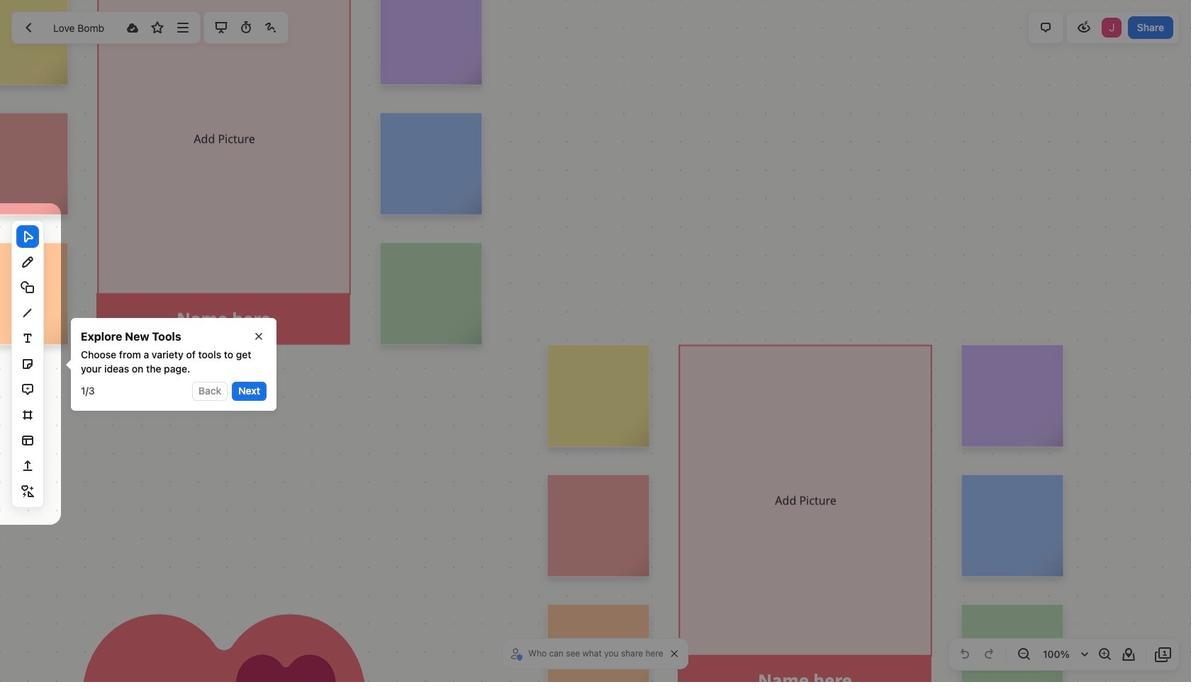 Task type: locate. For each thing, give the bounding box(es) containing it.
1 horizontal spatial close image
[[671, 651, 678, 658]]

0 vertical spatial close image
[[255, 333, 262, 340]]

comment panel image
[[1037, 19, 1054, 36]]

pages image
[[1155, 647, 1172, 664]]

1 vertical spatial close image
[[671, 651, 678, 658]]

tooltip
[[61, 318, 277, 411]]

list item
[[1100, 16, 1123, 39]]

explore new tools element
[[81, 328, 181, 345]]

close image
[[255, 333, 262, 340], [671, 651, 678, 658]]

list
[[1100, 16, 1123, 39]]

dashboard image
[[21, 19, 38, 36]]

zoom out image
[[1015, 647, 1032, 664]]



Task type: vqa. For each thing, say whether or not it's contained in the screenshot.
Close image
yes



Task type: describe. For each thing, give the bounding box(es) containing it.
laser image
[[262, 19, 279, 36]]

0 horizontal spatial close image
[[255, 333, 262, 340]]

zoom in image
[[1096, 647, 1113, 664]]

presentation image
[[212, 19, 229, 36]]

choose from a variety of tools to get your ideas on the page. element
[[81, 348, 267, 377]]

timer image
[[237, 19, 254, 36]]

more options image
[[174, 19, 191, 36]]

Document name text field
[[43, 16, 119, 39]]

star this whiteboard image
[[149, 19, 166, 36]]



